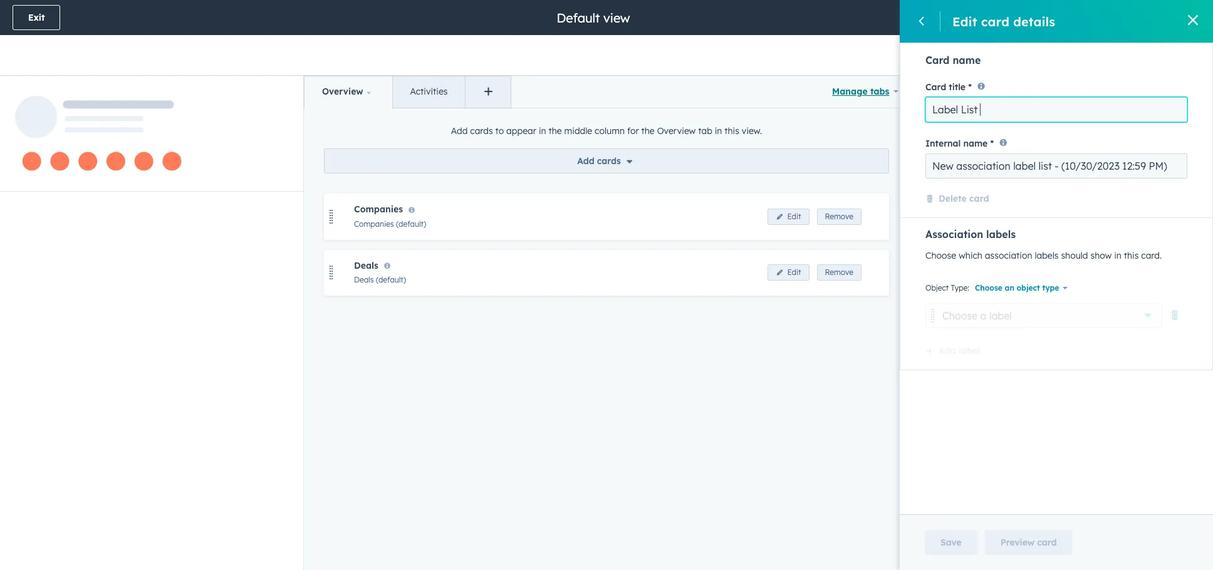 Task type: describe. For each thing, give the bounding box(es) containing it.
title
[[949, 82, 966, 93]]

tabs
[[871, 86, 890, 97]]

choose an object type button
[[970, 278, 1074, 298]]

name for card name
[[953, 54, 981, 66]]

delete
[[939, 193, 967, 204]]

edit button for companies
[[768, 209, 810, 225]]

save and exit
[[1127, 12, 1186, 23]]

remove button for companies
[[817, 209, 862, 225]]

0 horizontal spatial in
[[539, 126, 547, 137]]

object type :
[[926, 283, 970, 293]]

association
[[926, 228, 984, 241]]

overview inside "button"
[[322, 86, 363, 97]]

choose for choose which association labels should show in this card.
[[926, 250, 957, 261]]

remove for companies
[[825, 212, 854, 221]]

for
[[628, 126, 639, 137]]

preview card
[[1001, 537, 1057, 549]]

overview button
[[305, 76, 392, 108]]

go to previous screen image
[[917, 16, 929, 28]]

exit
[[1170, 12, 1186, 23]]

save button for preview
[[925, 530, 978, 556]]

Card title text field
[[926, 97, 1188, 122]]

1 vertical spatial overview
[[658, 126, 696, 137]]

Internal name text field
[[926, 153, 1188, 179]]

save button for save
[[1051, 5, 1103, 30]]

card for delete
[[970, 193, 990, 204]]

delete card
[[939, 193, 990, 204]]

middle
[[565, 126, 593, 137]]

(default) for companies
[[396, 219, 427, 229]]

choose which association labels should show in this card.
[[926, 250, 1163, 261]]

delete card button
[[926, 192, 990, 207]]

exit button
[[13, 5, 60, 30]]

view.
[[742, 126, 763, 137]]

appear
[[507, 126, 537, 137]]

(default) for deals
[[376, 275, 406, 285]]

which
[[959, 250, 983, 261]]

details
[[1014, 13, 1056, 29]]

page section element
[[0, 0, 1214, 75]]

:
[[968, 283, 970, 293]]

2 the from the left
[[642, 126, 655, 137]]

deals for deals (default)
[[354, 275, 374, 285]]

add for add cards
[[578, 156, 595, 167]]

choose an object type
[[976, 283, 1060, 293]]

add for add cards to appear in the middle column for the overview tab in this view.
[[451, 126, 468, 137]]

remove for deals
[[825, 268, 854, 277]]

navigation containing overview
[[304, 76, 512, 109]]

close image
[[1189, 15, 1199, 25]]

companies (default)
[[354, 219, 427, 229]]

0 vertical spatial this
[[725, 126, 740, 137]]

internal
[[926, 138, 961, 149]]

edit for companies
[[788, 212, 802, 221]]

show
[[1091, 250, 1112, 261]]

object
[[1017, 283, 1041, 293]]

card for edit
[[982, 13, 1010, 29]]

0 vertical spatial edit
[[953, 13, 978, 29]]

type
[[1043, 283, 1060, 293]]

and
[[1150, 12, 1167, 23]]



Task type: vqa. For each thing, say whether or not it's contained in the screenshot.
second the from right
yes



Task type: locate. For each thing, give the bounding box(es) containing it.
edit button
[[768, 209, 810, 225], [768, 265, 810, 281]]

card for card name
[[926, 54, 950, 66]]

add left to
[[451, 126, 468, 137]]

add cards to appear in the middle column for the overview tab in this view.
[[451, 126, 763, 137]]

cards left to
[[470, 126, 493, 137]]

1 vertical spatial companies
[[354, 219, 394, 229]]

0 vertical spatial add
[[451, 126, 468, 137]]

cards
[[470, 126, 493, 137], [597, 156, 621, 167]]

2 edit button from the top
[[768, 265, 810, 281]]

1 horizontal spatial the
[[642, 126, 655, 137]]

cards inside popup button
[[597, 156, 621, 167]]

0 horizontal spatial save button
[[925, 530, 978, 556]]

should
[[1062, 250, 1089, 261]]

none field inside page section element
[[556, 9, 634, 26]]

this left view.
[[725, 126, 740, 137]]

1 vertical spatial save button
[[925, 530, 978, 556]]

add cards
[[578, 156, 621, 167]]

save for save and exit
[[1067, 12, 1088, 23]]

remove
[[825, 212, 854, 221], [825, 268, 854, 277]]

0 horizontal spatial overview
[[322, 86, 363, 97]]

1 vertical spatial edit button
[[768, 265, 810, 281]]

0 horizontal spatial this
[[725, 126, 740, 137]]

choose down association
[[926, 250, 957, 261]]

choose
[[926, 250, 957, 261], [976, 283, 1003, 293]]

1 vertical spatial edit
[[788, 212, 802, 221]]

1 edit button from the top
[[768, 209, 810, 225]]

1 vertical spatial remove
[[825, 268, 854, 277]]

manage tabs button
[[822, 76, 910, 107]]

1 horizontal spatial labels
[[1035, 250, 1059, 261]]

add down middle
[[578, 156, 595, 167]]

add
[[451, 126, 468, 137], [578, 156, 595, 167]]

companies for companies (default)
[[354, 219, 394, 229]]

1 horizontal spatial overview
[[658, 126, 696, 137]]

card title
[[926, 82, 966, 93]]

1 vertical spatial name
[[964, 138, 988, 149]]

0 vertical spatial remove button
[[817, 209, 862, 225]]

2 horizontal spatial save
[[1127, 12, 1148, 23]]

the right for
[[642, 126, 655, 137]]

2 vertical spatial edit
[[788, 268, 802, 277]]

navigation
[[304, 76, 512, 109]]

save
[[1067, 12, 1088, 23], [1127, 12, 1148, 23], [941, 537, 962, 549]]

cards down column
[[597, 156, 621, 167]]

1 vertical spatial choose
[[976, 283, 1003, 293]]

in right show
[[1115, 250, 1122, 261]]

2 deals from the top
[[354, 275, 374, 285]]

0 vertical spatial labels
[[987, 228, 1017, 241]]

card left details
[[982, 13, 1010, 29]]

0 vertical spatial choose
[[926, 250, 957, 261]]

card name
[[926, 54, 981, 66]]

2 remove button from the top
[[817, 265, 862, 281]]

edit for deals
[[788, 268, 802, 277]]

save for preview card
[[941, 537, 962, 549]]

column
[[595, 126, 625, 137]]

cards for add cards to appear in the middle column for the overview tab in this view.
[[470, 126, 493, 137]]

0 vertical spatial companies
[[354, 204, 403, 215]]

to
[[496, 126, 504, 137]]

2 vertical spatial card
[[1038, 537, 1057, 549]]

1 horizontal spatial cards
[[597, 156, 621, 167]]

1 horizontal spatial save button
[[1051, 5, 1103, 30]]

exit
[[28, 12, 45, 23]]

an
[[1005, 283, 1015, 293]]

preview card button
[[986, 530, 1073, 556]]

name for internal name
[[964, 138, 988, 149]]

2 companies from the top
[[354, 219, 394, 229]]

1 horizontal spatial this
[[1125, 250, 1140, 261]]

1 deals from the top
[[354, 260, 379, 271]]

choose right :
[[976, 283, 1003, 293]]

0 vertical spatial cards
[[470, 126, 493, 137]]

1 vertical spatial remove button
[[817, 265, 862, 281]]

this
[[725, 126, 740, 137], [1125, 250, 1140, 261]]

1 vertical spatial this
[[1125, 250, 1140, 261]]

labels up association
[[987, 228, 1017, 241]]

1 horizontal spatial choose
[[976, 283, 1003, 293]]

1 vertical spatial card
[[926, 82, 947, 93]]

(default)
[[396, 219, 427, 229], [376, 275, 406, 285]]

in right appear
[[539, 126, 547, 137]]

0 vertical spatial remove
[[825, 212, 854, 221]]

name right internal
[[964, 138, 988, 149]]

in right tab
[[715, 126, 723, 137]]

edit
[[953, 13, 978, 29], [788, 212, 802, 221], [788, 268, 802, 277]]

manage tabs
[[833, 86, 890, 97]]

deals up deals (default)
[[354, 260, 379, 271]]

card right preview
[[1038, 537, 1057, 549]]

card for card title
[[926, 82, 947, 93]]

0 horizontal spatial choose
[[926, 250, 957, 261]]

0 vertical spatial card
[[926, 54, 950, 66]]

deals
[[354, 260, 379, 271], [354, 275, 374, 285]]

name
[[953, 54, 981, 66], [964, 138, 988, 149]]

labels
[[987, 228, 1017, 241], [1035, 250, 1059, 261]]

1 vertical spatial (default)
[[376, 275, 406, 285]]

deals (default)
[[354, 275, 406, 285]]

1 vertical spatial card
[[970, 193, 990, 204]]

manage
[[833, 86, 868, 97]]

companies up companies (default)
[[354, 204, 403, 215]]

1 companies from the top
[[354, 204, 403, 215]]

association
[[986, 250, 1033, 261]]

object
[[926, 283, 949, 293]]

internal name
[[926, 138, 988, 149]]

None field
[[556, 9, 634, 26]]

cards for add cards
[[597, 156, 621, 167]]

preview
[[1001, 537, 1035, 549]]

1 the from the left
[[549, 126, 562, 137]]

the
[[549, 126, 562, 137], [642, 126, 655, 137]]

1 vertical spatial deals
[[354, 275, 374, 285]]

2 remove from the top
[[825, 268, 854, 277]]

in
[[539, 126, 547, 137], [715, 126, 723, 137], [1115, 250, 1122, 261]]

0 vertical spatial card
[[982, 13, 1010, 29]]

0 horizontal spatial cards
[[470, 126, 493, 137]]

card for preview
[[1038, 537, 1057, 549]]

remove button
[[817, 209, 862, 225], [817, 265, 862, 281]]

the left middle
[[549, 126, 562, 137]]

1 card from the top
[[926, 54, 950, 66]]

1 remove from the top
[[825, 212, 854, 221]]

choose inside popup button
[[976, 283, 1003, 293]]

companies
[[354, 204, 403, 215], [354, 219, 394, 229]]

add inside popup button
[[578, 156, 595, 167]]

labels left should
[[1035, 250, 1059, 261]]

activities
[[410, 86, 448, 97]]

1 vertical spatial labels
[[1035, 250, 1059, 261]]

companies for companies
[[354, 204, 403, 215]]

2 horizontal spatial in
[[1115, 250, 1122, 261]]

deals for deals
[[354, 260, 379, 271]]

card
[[982, 13, 1010, 29], [970, 193, 990, 204], [1038, 537, 1057, 549]]

1 remove button from the top
[[817, 209, 862, 225]]

card right "delete"
[[970, 193, 990, 204]]

2 card from the top
[[926, 82, 947, 93]]

remove button for deals
[[817, 265, 862, 281]]

0 vertical spatial save button
[[1051, 5, 1103, 30]]

1 horizontal spatial add
[[578, 156, 595, 167]]

overview
[[322, 86, 363, 97], [658, 126, 696, 137]]

choose for choose an object type
[[976, 283, 1003, 293]]

add cards button
[[324, 149, 890, 174]]

0 vertical spatial overview
[[322, 86, 363, 97]]

0 horizontal spatial add
[[451, 126, 468, 137]]

card
[[926, 54, 950, 66], [926, 82, 947, 93]]

companies up deals (default)
[[354, 219, 394, 229]]

save and exit button
[[1111, 5, 1201, 30]]

activities button
[[392, 76, 466, 108]]

0 horizontal spatial the
[[549, 126, 562, 137]]

0 horizontal spatial labels
[[987, 228, 1017, 241]]

save button
[[1051, 5, 1103, 30], [925, 530, 978, 556]]

0 horizontal spatial save
[[941, 537, 962, 549]]

save inside button
[[1127, 12, 1148, 23]]

0 vertical spatial deals
[[354, 260, 379, 271]]

name up title
[[953, 54, 981, 66]]

1 horizontal spatial in
[[715, 126, 723, 137]]

1 vertical spatial cards
[[597, 156, 621, 167]]

0 vertical spatial name
[[953, 54, 981, 66]]

1 vertical spatial add
[[578, 156, 595, 167]]

tab
[[699, 126, 713, 137]]

0 vertical spatial (default)
[[396, 219, 427, 229]]

type
[[952, 283, 968, 293]]

1 horizontal spatial save
[[1067, 12, 1088, 23]]

edit button for deals
[[768, 265, 810, 281]]

0 vertical spatial edit button
[[768, 209, 810, 225]]

edit card details
[[953, 13, 1056, 29]]

deals down companies (default)
[[354, 275, 374, 285]]

card left title
[[926, 82, 947, 93]]

this left card.
[[1125, 250, 1140, 261]]

association labels
[[926, 228, 1017, 241]]

card.
[[1142, 250, 1163, 261]]

card up card title on the top right of the page
[[926, 54, 950, 66]]



